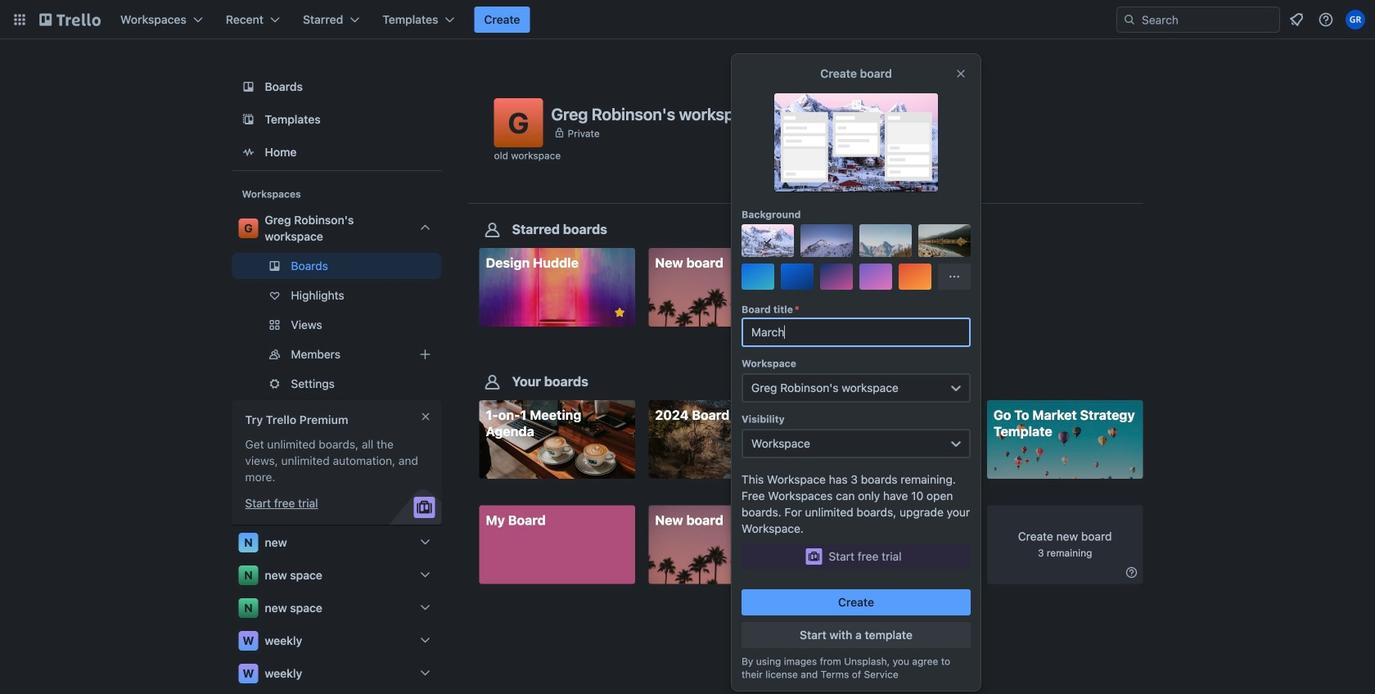 Task type: locate. For each thing, give the bounding box(es) containing it.
custom image image
[[761, 234, 774, 247]]

board image
[[239, 77, 258, 97]]

template board image
[[239, 110, 258, 129]]

close popover image
[[955, 67, 968, 80]]

search image
[[1123, 13, 1136, 26]]

add image
[[415, 345, 435, 364]]

None text field
[[742, 318, 971, 347]]



Task type: describe. For each thing, give the bounding box(es) containing it.
sm image
[[1124, 564, 1140, 581]]

primary element
[[0, 0, 1375, 39]]

back to home image
[[39, 7, 101, 33]]

home image
[[239, 142, 258, 162]]

greg robinson (gregrobinson96) image
[[1346, 10, 1366, 29]]

open information menu image
[[1318, 11, 1334, 28]]

Search field
[[1117, 7, 1280, 33]]

0 notifications image
[[1287, 10, 1307, 29]]



Task type: vqa. For each thing, say whether or not it's contained in the screenshot.
your within the View key timelines, assignments, data, and more directly from your Trello board with Trello Premium.
no



